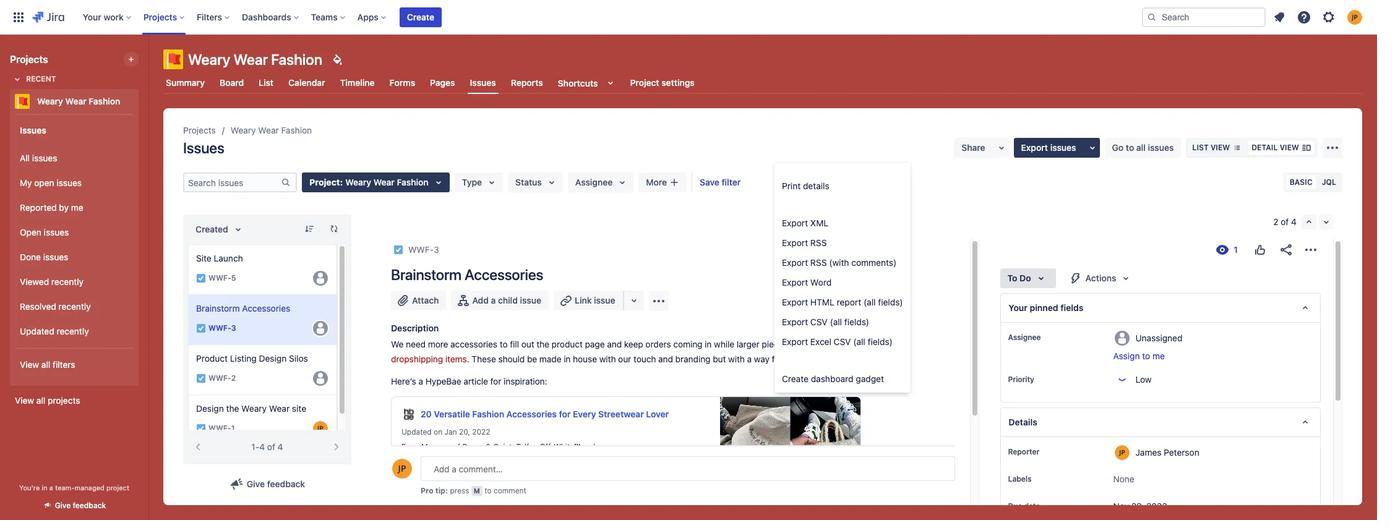 Task type: describe. For each thing, give the bounding box(es) containing it.
add to starred image
[[135, 94, 150, 109]]

here's a hypebae article for inspiration:
[[391, 376, 547, 387]]

2022
[[472, 428, 490, 437]]

0 vertical spatial all
[[1137, 142, 1146, 153]]

to
[[1008, 273, 1018, 283]]

export for export issues
[[1022, 142, 1048, 153]]

(with
[[829, 257, 849, 268]]

details
[[1008, 417, 1037, 428]]

& inside updated on jan 20, 2022 from museum of peace & quiet, telfar, off-white™ and more.
[[486, 443, 491, 452]]

weary up 1-
[[241, 404, 267, 414]]

2 vertical spatial in
[[42, 484, 47, 492]]

launch
[[214, 253, 243, 264]]

reports link
[[509, 72, 546, 94]]

task image
[[196, 424, 206, 434]]

summary
[[166, 77, 205, 88]]

20
[[421, 409, 432, 420]]

sort descending image
[[304, 224, 314, 234]]

forms
[[390, 77, 415, 88]]

go
[[1112, 142, 1124, 153]]

add
[[473, 295, 489, 306]]

create for create
[[407, 11, 434, 22]]

open issues
[[20, 227, 69, 237]]

issues for done issues
[[43, 252, 68, 262]]

list link
[[256, 72, 276, 94]]

0 horizontal spatial csv
[[811, 317, 828, 327]]

for for every
[[559, 409, 571, 420]]

export for export html report (all fields)
[[782, 297, 808, 308]]

issues down 'all issues' link on the left top of page
[[57, 177, 82, 188]]

house
[[573, 354, 597, 365]]

forms link
[[387, 72, 418, 94]]

20,
[[459, 428, 470, 437]]

print details link
[[775, 176, 911, 196]]

export issues button
[[1014, 138, 1100, 158]]

recently for resolved recently
[[59, 301, 91, 312]]

20 versatile fashion accessories for every streetwear lover link
[[421, 409, 669, 420]]

teams button
[[307, 7, 350, 27]]

set background color image
[[330, 52, 345, 67]]

branding
[[676, 354, 711, 365]]

addicon image
[[670, 178, 680, 188]]

unassigned
[[1136, 333, 1183, 343]]

reported
[[20, 202, 57, 213]]

wear down the list link at the left of the page
[[258, 125, 279, 136]]

dashboards button
[[238, 7, 304, 27]]

board
[[220, 77, 244, 88]]

0 horizontal spatial of
[[267, 442, 275, 452]]

timeline link
[[338, 72, 377, 94]]

save filter
[[700, 177, 741, 188]]

design the weary wear site
[[196, 404, 306, 414]]

fashion left type
[[397, 177, 429, 188]]

0 vertical spatial wwf-3
[[408, 244, 439, 255]]

none
[[1114, 474, 1135, 485]]

1 horizontal spatial csv
[[834, 337, 851, 347]]

detail
[[1252, 143, 1278, 152]]

link web pages and more image
[[627, 293, 642, 308]]

html
[[811, 297, 835, 308]]

actions image
[[1304, 243, 1319, 257]]

create dashboard gadget
[[782, 374, 884, 384]]

export rss link
[[775, 233, 911, 253]]

all for filters
[[41, 359, 50, 370]]

all for projects
[[36, 395, 45, 406]]

to inside assign to me button
[[1143, 351, 1151, 361]]

these should be made in house with our touch and branding but with a way faster turn around.
[[470, 354, 848, 365]]

export for export rss
[[782, 238, 808, 248]]

view all projects
[[15, 395, 80, 406]]

issues right go
[[1148, 142, 1174, 153]]

touch
[[634, 354, 656, 365]]

2 horizontal spatial of
[[1281, 217, 1289, 227]]

view for detail view
[[1280, 143, 1300, 152]]

every
[[573, 409, 596, 420]]

1 vertical spatial projects
[[10, 54, 48, 65]]

peterson
[[1164, 447, 1200, 458]]

your work button
[[79, 7, 136, 27]]

Search issues text field
[[184, 174, 281, 191]]

a right here's
[[419, 376, 423, 387]]

issue inside link issue button
[[594, 295, 616, 306]]

made
[[540, 354, 562, 365]]

product listing design silos
[[196, 353, 308, 364]]

your for your work
[[83, 11, 101, 22]]

detail view
[[1252, 143, 1300, 152]]

done issues
[[20, 252, 68, 262]]

project for project : weary wear fashion
[[309, 177, 340, 188]]

task image for brainstorm accessories
[[196, 324, 206, 334]]

to right "m"
[[485, 486, 492, 496]]

updated recently link
[[15, 319, 134, 344]]

resolved recently link
[[15, 295, 134, 319]]

your pinned fields element
[[1000, 293, 1321, 323]]

hypebae
[[426, 376, 461, 387]]

share
[[962, 142, 986, 153]]

collapse recent projects image
[[10, 72, 25, 87]]

export issues
[[1022, 142, 1077, 153]]

go to all issues link
[[1105, 138, 1182, 158]]

1 vertical spatial and
[[659, 354, 673, 365]]

0 horizontal spatial 4
[[259, 442, 265, 452]]

to do
[[1008, 273, 1031, 283]]

fields) for report
[[878, 297, 903, 308]]

feedback for the topmost give feedback button
[[267, 479, 305, 490]]

0 vertical spatial and
[[607, 339, 622, 350]]

to left fill
[[500, 339, 508, 350]]

out
[[522, 339, 534, 350]]

project settings link
[[628, 72, 697, 94]]

1 horizontal spatial brainstorm
[[391, 266, 462, 283]]

task image for product listing design silos
[[196, 374, 206, 384]]

1 vertical spatial fields)
[[845, 317, 870, 327]]

0 horizontal spatial 3
[[231, 324, 236, 333]]

open issues link
[[15, 220, 134, 245]]

report
[[837, 297, 862, 308]]

lover
[[646, 409, 669, 420]]

due date pin to top image
[[1043, 502, 1053, 512]]

2 horizontal spatial issues
[[470, 77, 496, 88]]

pages
[[430, 77, 455, 88]]

import and bulk change issues image
[[1326, 140, 1341, 155]]

basic
[[1290, 178, 1313, 187]]

issues for "projects" link
[[183, 139, 224, 157]]

1 vertical spatial the
[[226, 404, 239, 414]]

need
[[406, 339, 426, 350]]

1 horizontal spatial give
[[247, 479, 265, 490]]

view all projects link
[[10, 390, 139, 412]]

done
[[20, 252, 41, 262]]

export xml
[[782, 218, 829, 228]]

shortcuts
[[558, 78, 598, 88]]

export rss (with comments) link
[[775, 253, 911, 273]]

dropshipping
[[391, 354, 443, 365]]

export word
[[782, 277, 832, 288]]

view for list view
[[1211, 143, 1231, 152]]

should
[[498, 354, 525, 365]]

filters
[[53, 359, 75, 370]]

task image left wwf-3 link
[[394, 245, 404, 255]]

these
[[472, 354, 496, 365]]

menu containing print details
[[775, 163, 911, 393]]

james peterson image
[[313, 421, 328, 436]]

recent
[[26, 74, 56, 84]]

project settings
[[630, 77, 695, 88]]

profile image of james peterson image
[[392, 459, 412, 479]]

labels pin to top image
[[1034, 475, 1044, 485]]

fashion down calendar link
[[281, 125, 312, 136]]

link
[[575, 295, 592, 306]]

wear up 'all issues' link on the left top of page
[[65, 96, 86, 106]]

details
[[803, 181, 830, 191]]

site
[[292, 404, 306, 414]]

weary right "projects" link
[[231, 125, 256, 136]]

assign to me button
[[1114, 350, 1308, 363]]

export for export xml
[[782, 218, 808, 228]]

1 vertical spatial give feedback
[[55, 501, 106, 511]]

page
[[585, 339, 605, 350]]

1 horizontal spatial 4
[[278, 442, 283, 452]]

rss for export rss
[[811, 238, 827, 248]]

me for reported by me
[[71, 202, 83, 213]]

0 vertical spatial the
[[537, 339, 550, 350]]

1 vertical spatial give
[[55, 501, 71, 511]]

a left way
[[747, 354, 752, 365]]

0 horizontal spatial 2
[[231, 374, 236, 383]]

0 vertical spatial &
[[790, 339, 796, 350]]

1 vertical spatial (all
[[830, 317, 842, 327]]

2 vertical spatial accessories
[[507, 409, 557, 420]]

2 horizontal spatial 4
[[1292, 217, 1297, 227]]

description
[[391, 323, 439, 334]]

calendar
[[288, 77, 325, 88]]

reported by me link
[[15, 196, 134, 220]]

fashion left "add to starred" icon
[[89, 96, 120, 106]]

of inside updated on jan 20, 2022 from museum of peace & quiet, telfar, off-white™ and more.
[[453, 443, 460, 452]]

a left team- at left bottom
[[49, 484, 53, 492]]

reported by me
[[20, 202, 83, 213]]

open export issues dropdown image
[[1085, 140, 1100, 155]]

weary wear fashion inside weary wear fashion "link"
[[37, 96, 120, 106]]

wwf- for listing
[[209, 374, 231, 383]]

export rss
[[782, 238, 827, 248]]

wwf- for launch
[[209, 274, 231, 283]]

timeline
[[340, 77, 375, 88]]

listing
[[230, 353, 257, 364]]

search image
[[1147, 12, 1157, 22]]



Task type: vqa. For each thing, say whether or not it's contained in the screenshot.
open Image
no



Task type: locate. For each thing, give the bounding box(es) containing it.
banner containing your work
[[0, 0, 1378, 35]]

with right but at the right bottom
[[729, 354, 745, 365]]

0 horizontal spatial brainstorm
[[196, 303, 240, 314]]

2 vertical spatial projects
[[183, 125, 216, 136]]

csv
[[811, 317, 828, 327], [834, 337, 851, 347]]

give feedback down you're in a team-managed project
[[55, 501, 106, 511]]

recently down done issues link
[[51, 276, 84, 287]]

your pinned fields
[[1008, 303, 1083, 313]]

and up our
[[607, 339, 622, 350]]

(all up export excel csv (all fields)
[[830, 317, 842, 327]]

Search field
[[1142, 7, 1266, 27]]

date
[[1025, 502, 1041, 511]]

2 with from the left
[[729, 354, 745, 365]]

feedback
[[267, 479, 305, 490], [73, 501, 106, 511]]

projects
[[143, 11, 177, 22], [10, 54, 48, 65], [183, 125, 216, 136]]

projects up recent
[[10, 54, 48, 65]]

vote options: no one has voted for this issue yet. image
[[1253, 243, 1268, 257]]

m
[[474, 487, 480, 495]]

export excel csv (all fields)
[[782, 337, 893, 347]]

weary wear fashion link down recent
[[10, 89, 134, 114]]

me right by
[[71, 202, 83, 213]]

priority
[[1008, 375, 1035, 384]]

my open issues
[[20, 177, 82, 188]]

and right the touch
[[659, 354, 673, 365]]

keep
[[624, 339, 643, 350]]

wwf- right task image
[[209, 424, 231, 433]]

all
[[1137, 142, 1146, 153], [41, 359, 50, 370], [36, 395, 45, 406]]

1 horizontal spatial updated
[[402, 428, 432, 437]]

in down product
[[564, 354, 571, 365]]

filter
[[722, 177, 741, 188]]

assignee
[[575, 177, 613, 188], [1008, 333, 1041, 342]]

updated inside updated on jan 20, 2022 from museum of peace & quiet, telfar, off-white™ and more.
[[402, 428, 432, 437]]

create inside menu
[[782, 374, 809, 384]]

0 vertical spatial list
[[259, 77, 274, 88]]

me for assign to me
[[1153, 351, 1165, 361]]

weary down recent
[[37, 96, 63, 106]]

wear right :
[[374, 177, 395, 188]]

projects right the work
[[143, 11, 177, 22]]

around.
[[816, 354, 846, 365]]

feedback for give feedback button to the left
[[73, 501, 106, 511]]

0 vertical spatial brainstorm accessories
[[391, 266, 543, 283]]

fields) for csv
[[868, 337, 893, 347]]

settings image
[[1322, 10, 1337, 24]]

issues up all issues
[[20, 125, 46, 135]]

all
[[20, 153, 30, 163]]

3
[[434, 244, 439, 255], [231, 324, 236, 333]]

copy link to issue image
[[437, 244, 447, 254]]

your inside popup button
[[83, 11, 101, 22]]

1 vertical spatial your
[[1008, 303, 1027, 313]]

weary right :
[[345, 177, 371, 188]]

1 horizontal spatial 3
[[434, 244, 439, 255]]

weary up board at the top of the page
[[188, 51, 230, 68]]

0 horizontal spatial give feedback
[[55, 501, 106, 511]]

reporter pin to top image
[[1042, 447, 1052, 457]]

2 vertical spatial recently
[[57, 326, 89, 336]]

1 vertical spatial design
[[196, 404, 224, 414]]

while
[[714, 339, 735, 350]]

rss down "xml"
[[811, 238, 827, 248]]

to inside go to all issues link
[[1126, 142, 1135, 153]]

viewed recently link
[[15, 270, 134, 295]]

Add a comment… field
[[421, 457, 955, 481]]

2 vertical spatial and
[[583, 443, 596, 452]]

1 rss from the top
[[811, 238, 827, 248]]

0 vertical spatial 3
[[434, 244, 439, 255]]

shortcuts button
[[556, 72, 620, 94]]

work
[[104, 11, 124, 22]]

export up export rss
[[782, 218, 808, 228]]

1 horizontal spatial the
[[537, 339, 550, 350]]

view inside view all filters link
[[20, 359, 39, 370]]

wwf-3 up attach
[[408, 244, 439, 255]]

create project image
[[126, 54, 136, 64]]

wwf- down product
[[209, 374, 231, 383]]

2 vertical spatial weary wear fashion
[[231, 125, 312, 136]]

recently for updated recently
[[57, 326, 89, 336]]

for left every
[[559, 409, 571, 420]]

0 vertical spatial weary wear fashion
[[188, 51, 323, 68]]

1 vertical spatial recently
[[59, 301, 91, 312]]

export inside export rss link
[[782, 238, 808, 248]]

fields) up gadget at the right bottom
[[868, 337, 893, 347]]

1 vertical spatial 2
[[231, 374, 236, 383]]

brainstorm accessories
[[391, 266, 543, 283], [196, 303, 290, 314]]

a inside button
[[491, 295, 496, 306]]

0 horizontal spatial projects
[[10, 54, 48, 65]]

(all for report
[[864, 297, 876, 308]]

0 vertical spatial weary wear fashion link
[[10, 89, 134, 114]]

export up pieces
[[782, 317, 808, 327]]

project left settings
[[630, 77, 660, 88]]

0 horizontal spatial for
[[491, 376, 502, 387]]

0 vertical spatial your
[[83, 11, 101, 22]]

here's
[[391, 376, 416, 387]]

1 horizontal spatial in
[[564, 354, 571, 365]]

fashion up "calendar"
[[271, 51, 323, 68]]

white™
[[554, 443, 580, 452]]

2 view from the left
[[1280, 143, 1300, 152]]

xml
[[811, 218, 829, 228]]

export inside export excel csv (all fields) link
[[782, 337, 808, 347]]

but
[[713, 354, 726, 365]]

create inside primary element
[[407, 11, 434, 22]]

2 orders from the left
[[799, 339, 824, 350]]

export for export word
[[782, 277, 808, 288]]

the right out
[[537, 339, 550, 350]]

1 vertical spatial issues
[[20, 125, 46, 135]]

fill
[[510, 339, 519, 350]]

recently for viewed recently
[[51, 276, 84, 287]]

issue right link
[[594, 295, 616, 306]]

for for inspiration:
[[491, 376, 502, 387]]

export right open share dialog icon
[[1022, 142, 1048, 153]]

we
[[391, 339, 404, 350]]

2 vertical spatial (all
[[854, 337, 866, 347]]

list for list
[[259, 77, 274, 88]]

add app image
[[651, 294, 666, 309]]

give down team- at left bottom
[[55, 501, 71, 511]]

1 horizontal spatial assignee
[[1008, 333, 1041, 342]]

issues for all issues
[[32, 153, 57, 163]]

by
[[59, 202, 69, 213]]

your for your pinned fields
[[1008, 303, 1027, 313]]

csv down export csv (all fields) link
[[834, 337, 851, 347]]

sidebar navigation image
[[135, 50, 162, 74]]

1 horizontal spatial brainstorm accessories
[[391, 266, 543, 283]]

nov
[[1114, 501, 1129, 512]]

wwf-5
[[209, 274, 236, 283]]

4 up share icon on the right of page
[[1292, 217, 1297, 227]]

fashion up 2022
[[472, 409, 504, 420]]

3 up listing
[[231, 324, 236, 333]]

updated for updated on jan 20, 2022 from museum of peace & quiet, telfar, off-white™ and more.
[[402, 428, 432, 437]]

faster
[[772, 354, 795, 365]]

issue inside add a child issue button
[[520, 295, 542, 306]]

issue right child
[[520, 295, 542, 306]]

group containing export xml
[[775, 210, 911, 356]]

our
[[618, 354, 631, 365]]

0 vertical spatial 2
[[1274, 217, 1279, 227]]

wear up the list link at the left of the page
[[234, 51, 268, 68]]

create for create dashboard gadget
[[782, 374, 809, 384]]

nov 29, 2023
[[1114, 501, 1168, 512]]

to do button
[[1000, 269, 1056, 288]]

fields
[[1060, 303, 1083, 313]]

in right you're
[[42, 484, 47, 492]]

0 vertical spatial view
[[20, 359, 39, 370]]

recently down viewed recently link
[[59, 301, 91, 312]]

of down jan
[[453, 443, 460, 452]]

5
[[231, 274, 236, 283]]

projects for "projects" link
[[183, 125, 216, 136]]

2 horizontal spatial projects
[[183, 125, 216, 136]]

1 vertical spatial brainstorm
[[196, 303, 240, 314]]

0 horizontal spatial project
[[309, 177, 340, 188]]

wwf- left 'copy link to issue' icon
[[408, 244, 434, 255]]

wwf- down 'site launch'
[[209, 274, 231, 283]]

your left the work
[[83, 11, 101, 22]]

group containing all issues
[[15, 142, 134, 348]]

brainstorm accessories down '5'
[[196, 303, 290, 314]]

group
[[15, 114, 134, 385], [15, 142, 134, 348], [775, 210, 911, 356]]

export inside export issues 'button'
[[1022, 142, 1048, 153]]

0 horizontal spatial create
[[407, 11, 434, 22]]

issues down "projects" link
[[183, 139, 224, 157]]

issues
[[1051, 142, 1077, 153], [1148, 142, 1174, 153], [32, 153, 57, 163], [57, 177, 82, 188], [44, 227, 69, 237], [43, 252, 68, 262]]

task image down the site on the left
[[196, 274, 206, 283]]

a right add
[[491, 295, 496, 306]]

export up "turn"
[[782, 337, 808, 347]]

1 vertical spatial weary wear fashion link
[[231, 123, 312, 138]]

summary link
[[163, 72, 207, 94]]

issues inside group
[[20, 125, 46, 135]]

0 vertical spatial accessories
[[465, 266, 543, 283]]

1 orders from the left
[[646, 339, 671, 350]]

1 horizontal spatial list
[[1193, 143, 1209, 152]]

1 vertical spatial create
[[782, 374, 809, 384]]

notifications image
[[1272, 10, 1287, 24]]

brainstorm
[[391, 266, 462, 283], [196, 303, 240, 314]]

wwf- for the
[[209, 424, 231, 433]]

view left filters
[[20, 359, 39, 370]]

0 vertical spatial feedback
[[267, 479, 305, 490]]

reports
[[511, 77, 543, 88]]

order by image
[[231, 222, 246, 237]]

export csv (all fields) link
[[775, 313, 911, 332]]

0 horizontal spatial updated
[[20, 326, 54, 336]]

0 vertical spatial (all
[[864, 297, 876, 308]]

1 horizontal spatial project
[[630, 77, 660, 88]]

4 down design the weary wear site
[[259, 442, 265, 452]]

task image left wwf-2
[[196, 374, 206, 384]]

0 horizontal spatial give
[[55, 501, 71, 511]]

updated up from
[[402, 428, 432, 437]]

projects inside dropdown button
[[143, 11, 177, 22]]

0 horizontal spatial weary wear fashion link
[[10, 89, 134, 114]]

1 horizontal spatial view
[[1280, 143, 1300, 152]]

issues right all
[[32, 153, 57, 163]]

export down export word
[[782, 297, 808, 308]]

assign to me
[[1114, 351, 1165, 361]]

done issues link
[[15, 245, 134, 270]]

weary wear fashion link down the list link at the left of the page
[[231, 123, 312, 138]]

and left more.
[[583, 443, 596, 452]]

0 vertical spatial updated
[[20, 326, 54, 336]]

0 horizontal spatial wwf-3
[[209, 324, 236, 333]]

1 horizontal spatial of
[[453, 443, 460, 452]]

0 horizontal spatial design
[[196, 404, 224, 414]]

add a child issue button
[[451, 291, 549, 311]]

of right 1-
[[267, 442, 275, 452]]

1 vertical spatial in
[[564, 354, 571, 365]]

board link
[[217, 72, 246, 94]]

view left projects at bottom left
[[15, 395, 34, 406]]

primary element
[[7, 0, 1142, 34]]

0 vertical spatial project
[[630, 77, 660, 88]]

view inside view all projects link
[[15, 395, 34, 406]]

0 horizontal spatial brainstorm accessories
[[196, 303, 290, 314]]

on
[[434, 428, 443, 437]]

1 vertical spatial feedback
[[73, 501, 106, 511]]

gadget
[[856, 374, 884, 384]]

the up 1
[[226, 404, 239, 414]]

calendar link
[[286, 72, 328, 94]]

me inside group
[[71, 202, 83, 213]]

a
[[491, 295, 496, 306], [747, 354, 752, 365], [419, 376, 423, 387], [49, 484, 53, 492]]

issues for the leftmost weary wear fashion "link"
[[20, 125, 46, 135]]

accessories up product listing design silos
[[242, 303, 290, 314]]

brainstorm down wwf-3 link
[[391, 266, 462, 283]]

recently down resolved recently link
[[57, 326, 89, 336]]

issues left the open export issues dropdown icon
[[1051, 142, 1077, 153]]

your profile and settings image
[[1348, 10, 1363, 24]]

your work
[[83, 11, 124, 22]]

3 up attach
[[434, 244, 439, 255]]

menu
[[775, 163, 911, 393]]

1 horizontal spatial and
[[607, 339, 622, 350]]

apps button
[[354, 7, 391, 27]]

help image
[[1297, 10, 1312, 24]]

project
[[106, 484, 129, 492]]

export rss (with comments)
[[782, 257, 897, 268]]

updated inside 'link'
[[20, 326, 54, 336]]

projects down summary link
[[183, 125, 216, 136]]

0 vertical spatial issues
[[470, 77, 496, 88]]

refresh image
[[329, 224, 339, 234]]

wwf-
[[408, 244, 434, 255], [209, 274, 231, 283], [209, 324, 231, 333], [209, 374, 231, 383], [209, 424, 231, 433]]

1 with from the left
[[600, 354, 616, 365]]

export for export excel csv (all fields)
[[782, 337, 808, 347]]

export down export xml
[[782, 238, 808, 248]]

1 horizontal spatial wwf-3
[[408, 244, 439, 255]]

recently inside 'link'
[[57, 326, 89, 336]]

0 vertical spatial in
[[705, 339, 712, 350]]

give down 1-
[[247, 479, 265, 490]]

1 vertical spatial accessories
[[242, 303, 290, 314]]

viewed
[[20, 276, 49, 287]]

task image for site launch
[[196, 274, 206, 283]]

banner
[[0, 0, 1378, 35]]

with left our
[[600, 354, 616, 365]]

orders up "turn"
[[799, 339, 824, 350]]

jira image
[[32, 10, 64, 24], [32, 10, 64, 24]]

create right apps popup button
[[407, 11, 434, 22]]

issues down reported by me
[[44, 227, 69, 237]]

project for project settings
[[630, 77, 660, 88]]

reporter
[[1008, 447, 1040, 457]]

view for view all projects
[[15, 395, 34, 406]]

1 vertical spatial view
[[15, 395, 34, 406]]

open share dialog image
[[994, 140, 1009, 155]]

export for export csv (all fields)
[[782, 317, 808, 327]]

fields)
[[878, 297, 903, 308], [845, 317, 870, 327], [868, 337, 893, 347]]

list right board at the top of the page
[[259, 77, 274, 88]]

2 horizontal spatial in
[[705, 339, 712, 350]]

details element
[[1000, 408, 1321, 438]]

you're
[[19, 484, 40, 492]]

0 vertical spatial projects
[[143, 11, 177, 22]]

projects
[[48, 395, 80, 406]]

1-
[[252, 442, 259, 452]]

task image
[[394, 245, 404, 255], [196, 274, 206, 283], [196, 324, 206, 334], [196, 374, 206, 384]]

(all right report
[[864, 297, 876, 308]]

list right go to all issues on the top right of the page
[[1193, 143, 1209, 152]]

your inside "element"
[[1008, 303, 1027, 313]]

1 vertical spatial csv
[[834, 337, 851, 347]]

issues inside 'button'
[[1051, 142, 1077, 153]]

brainstorm accessories up add
[[391, 266, 543, 283]]

export inside export html report (all fields) link
[[782, 297, 808, 308]]

0 horizontal spatial list
[[259, 77, 274, 88]]

2 issue from the left
[[594, 295, 616, 306]]

1 vertical spatial brainstorm accessories
[[196, 303, 290, 314]]

all right go
[[1137, 142, 1146, 153]]

design
[[259, 353, 287, 364], [196, 404, 224, 414]]

larger
[[737, 339, 760, 350]]

off-
[[540, 443, 554, 452]]

0 vertical spatial give
[[247, 479, 265, 490]]

assignee inside dropdown button
[[575, 177, 613, 188]]

hypebae
[[413, 460, 444, 469]]

give feedback down 1-4 of 4
[[247, 479, 305, 490]]

0 horizontal spatial &
[[486, 443, 491, 452]]

all inside group
[[41, 359, 50, 370]]

1 vertical spatial rss
[[811, 257, 827, 268]]

0 horizontal spatial give feedback button
[[35, 496, 113, 516]]

to right go
[[1126, 142, 1135, 153]]

telfar,
[[517, 443, 538, 452]]

give feedback button down you're in a team-managed project
[[35, 496, 113, 516]]

1 horizontal spatial give feedback
[[247, 479, 305, 490]]

more button
[[639, 173, 687, 192]]

projects for projects dropdown button on the left of the page
[[143, 11, 177, 22]]

weary wear fashion down recent
[[37, 96, 120, 106]]

site launch
[[196, 253, 243, 264]]

issues for export issues
[[1051, 142, 1077, 153]]

issues for open issues
[[44, 227, 69, 237]]

view for view all filters
[[20, 359, 39, 370]]

weary
[[188, 51, 230, 68], [37, 96, 63, 106], [231, 125, 256, 136], [345, 177, 371, 188], [241, 404, 267, 414]]

1 horizontal spatial orders
[[799, 339, 824, 350]]

view right the detail
[[1280, 143, 1300, 152]]

export down export rss
[[782, 257, 808, 268]]

tab list containing issues
[[156, 72, 1370, 94]]

:
[[340, 177, 343, 188]]

assignee unpin image
[[1044, 333, 1054, 343]]

design up task image
[[196, 404, 224, 414]]

1-4 of 4
[[252, 442, 283, 452]]

(all for csv
[[854, 337, 866, 347]]

0 vertical spatial design
[[259, 353, 287, 364]]

product
[[196, 353, 228, 364]]

updated for updated recently
[[20, 326, 54, 336]]

export inside export rss (with comments) link
[[782, 257, 808, 268]]

assignee left assignee unpin icon
[[1008, 333, 1041, 342]]

wwf- inside wwf-3 link
[[408, 244, 434, 255]]

child
[[498, 295, 518, 306]]

for
[[491, 376, 502, 387], [559, 409, 571, 420]]

project inside project settings link
[[630, 77, 660, 88]]

issues right the pages
[[470, 77, 496, 88]]

view left the detail
[[1211, 143, 1231, 152]]

export for export rss (with comments)
[[782, 257, 808, 268]]

versatile
[[434, 409, 470, 420]]

comment
[[494, 486, 527, 496]]

export inside export csv (all fields) link
[[782, 317, 808, 327]]

james
[[1136, 447, 1162, 458]]

1 vertical spatial assignee
[[1008, 333, 1041, 342]]

issues up viewed recently
[[43, 252, 68, 262]]

export inside export xml 'link'
[[782, 218, 808, 228]]

0 vertical spatial me
[[71, 202, 83, 213]]

wear left site on the left of the page
[[269, 404, 290, 414]]

accessories up 'telfar,'
[[507, 409, 557, 420]]

0 horizontal spatial your
[[83, 11, 101, 22]]

filters
[[197, 11, 222, 22]]

0 horizontal spatial orders
[[646, 339, 671, 350]]

2 rss from the top
[[811, 257, 827, 268]]

share image
[[1279, 243, 1294, 257]]

orders
[[646, 339, 671, 350], [799, 339, 824, 350]]

peace
[[463, 443, 484, 452]]

2 vertical spatial fields)
[[868, 337, 893, 347]]

0 horizontal spatial the
[[226, 404, 239, 414]]

1 view from the left
[[1211, 143, 1231, 152]]

open
[[20, 227, 41, 237]]

appswitcher icon image
[[11, 10, 26, 24]]

1 issue from the left
[[520, 295, 542, 306]]

0 vertical spatial csv
[[811, 317, 828, 327]]

1 horizontal spatial issues
[[183, 139, 224, 157]]

tab list
[[156, 72, 1370, 94]]

1 vertical spatial for
[[559, 409, 571, 420]]

2 horizontal spatial and
[[659, 354, 673, 365]]

wwf-3 up product
[[209, 324, 236, 333]]

group containing issues
[[15, 114, 134, 385]]

export left word
[[782, 277, 808, 288]]

export excel csv (all fields) link
[[775, 332, 911, 352]]

weary wear fashion down the list link at the left of the page
[[231, 125, 312, 136]]

team-
[[55, 484, 75, 492]]

coming
[[674, 339, 703, 350]]

wwf- up product
[[209, 324, 231, 333]]

and inside updated on jan 20, 2022 from museum of peace & quiet, telfar, off-white™ and more.
[[583, 443, 596, 452]]

in left while
[[705, 339, 712, 350]]

1 horizontal spatial create
[[782, 374, 809, 384]]

1 horizontal spatial feedback
[[267, 479, 305, 490]]

resolved
[[20, 301, 56, 312]]

0 horizontal spatial feedback
[[73, 501, 106, 511]]

list for list view
[[1193, 143, 1209, 152]]

rss for export rss (with comments)
[[811, 257, 827, 268]]

me inside button
[[1153, 351, 1165, 361]]

created
[[196, 224, 228, 235]]

4 right 1-
[[278, 442, 283, 452]]

be
[[527, 354, 537, 365]]

wwf- for accessories
[[209, 324, 231, 333]]

0 horizontal spatial view
[[1211, 143, 1231, 152]]

created button
[[188, 220, 253, 240]]

0 vertical spatial give feedback
[[247, 479, 305, 490]]

1 vertical spatial updated
[[402, 428, 432, 437]]

2 of 4
[[1274, 217, 1297, 227]]

0 vertical spatial give feedback button
[[222, 475, 313, 494]]

1
[[231, 424, 235, 433]]



